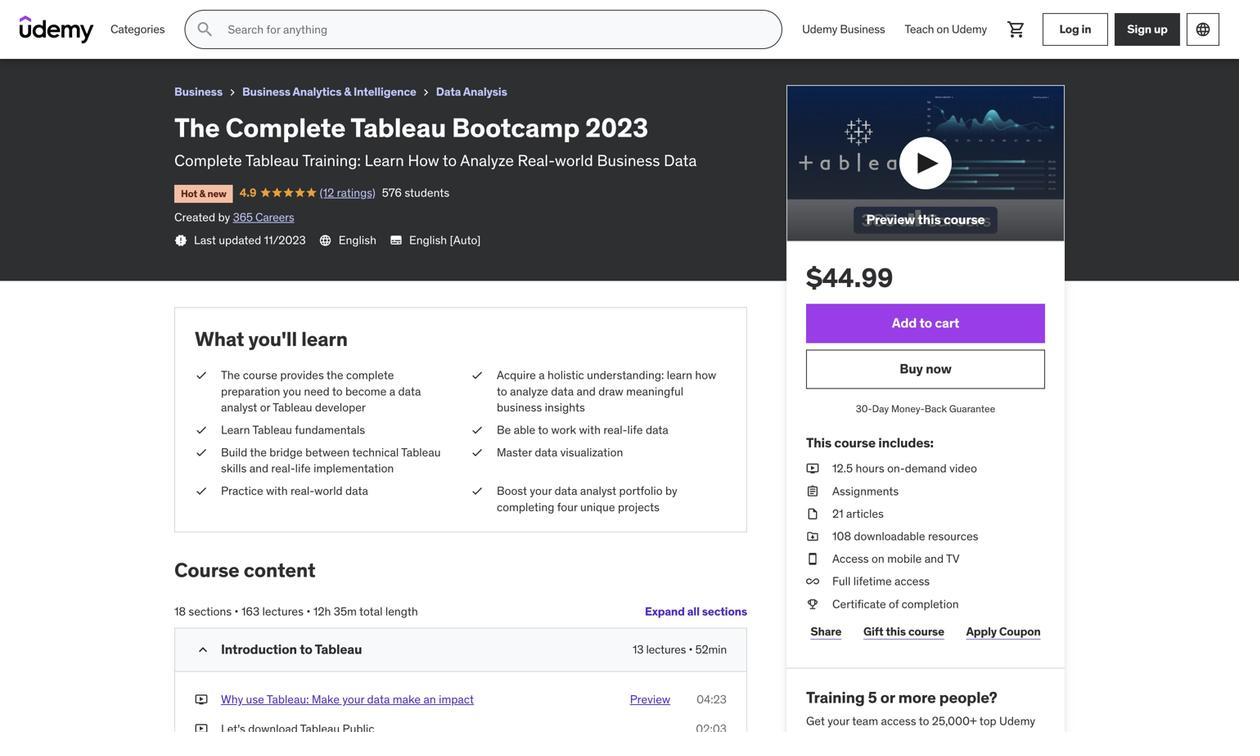 Task type: vqa. For each thing, say whether or not it's contained in the screenshot.
the leftmost the Udemy
yes



Task type: locate. For each thing, give the bounding box(es) containing it.
xsmall image for build the bridge between technical tableau skills and real-life implementation
[[195, 445, 208, 461]]

2 vertical spatial and
[[925, 552, 944, 566]]

acquire
[[497, 368, 536, 383]]

the up need
[[326, 368, 343, 383]]

impact
[[439, 693, 474, 707]]

course language image
[[319, 234, 332, 247]]

includes:
[[878, 435, 934, 451]]

bootcamp up real-
[[452, 111, 580, 144]]

2 horizontal spatial •
[[689, 643, 693, 657]]

xsmall image for 12.5 hours on-demand video
[[806, 461, 819, 477]]

• left 52min
[[689, 643, 693, 657]]

sign
[[1127, 22, 1152, 37]]

xsmall image for acquire a holistic understanding: learn how to analyze data and draw meaningful business insights
[[471, 368, 484, 384]]

learn up 'build'
[[221, 423, 250, 437]]

xsmall image for be able to work with real-life data
[[471, 422, 484, 438]]

meaningful
[[626, 384, 684, 399]]

tableau inside build the bridge between technical tableau skills and real-life implementation
[[401, 445, 441, 460]]

lectures right the 13
[[646, 643, 686, 657]]

sign up link
[[1115, 13, 1180, 46]]

this for gift
[[886, 624, 906, 639]]

(12 down 'the complete tableau bootcamp 2023'
[[114, 29, 129, 43]]

complete down "analytics"
[[225, 111, 346, 144]]

xsmall image down this
[[806, 461, 819, 477]]

0 vertical spatial complete
[[39, 7, 100, 24]]

lectures
[[262, 604, 304, 619], [646, 643, 686, 657]]

apply coupon
[[966, 624, 1041, 639]]

what you'll learn
[[195, 327, 348, 351]]

xsmall image for practice with real-world data
[[195, 483, 208, 500]]

0 horizontal spatial preview
[[630, 693, 670, 707]]

0 vertical spatial world
[[555, 151, 593, 170]]

1 vertical spatial bootcamp
[[452, 111, 580, 144]]

guarantee
[[949, 402, 995, 415]]

0 horizontal spatial life
[[295, 461, 311, 476]]

a inside the course provides the complete preparation you need to become a data analyst or tableau developer
[[389, 384, 395, 399]]

training 5 or more people? get your team access to 25,000+ top udemy courses anytime, anywhere.
[[806, 688, 1035, 732]]

implementation
[[314, 461, 394, 476]]

lectures right 163
[[262, 604, 304, 619]]

expand all sections
[[645, 604, 747, 619]]

bootcamp for the complete tableau bootcamp 2023 complete tableau training: learn how to analyze real-world business data
[[452, 111, 580, 144]]

analyst up unique
[[580, 484, 616, 499]]

to up the developer
[[332, 384, 343, 399]]

1 sections from the left
[[702, 604, 747, 619]]

new down 'the complete tableau bootcamp 2023'
[[46, 31, 65, 43]]

(12 ratings)
[[114, 29, 170, 43], [320, 185, 375, 200]]

world inside the complete tableau bootcamp 2023 complete tableau training: learn how to analyze real-world business data
[[555, 151, 593, 170]]

certificate
[[832, 597, 886, 612]]

provides
[[280, 368, 324, 383]]

data up insights
[[551, 384, 574, 399]]

2023 inside the complete tableau bootcamp 2023 complete tableau training: learn how to analyze real-world business data
[[585, 111, 648, 144]]

tableau right udemy image
[[102, 7, 151, 24]]

the right 'build'
[[250, 445, 267, 460]]

introduction
[[221, 641, 297, 658]]

careers
[[255, 210, 294, 225]]

1 horizontal spatial a
[[539, 368, 545, 383]]

to down acquire
[[497, 384, 507, 399]]

learn left how
[[667, 368, 692, 383]]

data right become
[[398, 384, 421, 399]]

4.9 down 'the complete tableau bootcamp 2023'
[[78, 29, 95, 43]]

xsmall image left 108
[[806, 529, 819, 545]]

students down how
[[405, 185, 450, 200]]

1 vertical spatial hot
[[181, 187, 197, 200]]

0 vertical spatial a
[[539, 368, 545, 383]]

1 english from the left
[[339, 233, 376, 247]]

business link
[[174, 82, 223, 102]]

1 vertical spatial with
[[266, 484, 288, 499]]

total
[[359, 604, 383, 619]]

data
[[436, 84, 461, 99], [664, 151, 697, 170]]

with right practice
[[266, 484, 288, 499]]

and left 'tv'
[[925, 552, 944, 566]]

ratings) down training:
[[337, 185, 375, 200]]

1 vertical spatial analyst
[[580, 484, 616, 499]]

teach on udemy
[[905, 22, 987, 37]]

0 horizontal spatial world
[[314, 484, 343, 499]]

a right become
[[389, 384, 395, 399]]

preparation
[[221, 384, 280, 399]]

english right course language image
[[339, 233, 376, 247]]

0 horizontal spatial 576
[[177, 29, 196, 43]]

your right make
[[342, 693, 364, 707]]

0 horizontal spatial &
[[38, 31, 44, 43]]

new up created by 365 careers
[[207, 187, 226, 200]]

on for teach
[[937, 22, 949, 37]]

0 horizontal spatial a
[[389, 384, 395, 399]]

1 vertical spatial learn
[[221, 423, 250, 437]]

0 vertical spatial learn
[[365, 151, 404, 170]]

xsmall image left master
[[471, 445, 484, 461]]

1 horizontal spatial 576 students
[[382, 185, 450, 200]]

your up completing
[[530, 484, 552, 499]]

people?
[[939, 688, 997, 707]]

tv
[[946, 552, 960, 566]]

tableau inside the course provides the complete preparation you need to become a data analyst or tableau developer
[[273, 400, 312, 415]]

complete for the complete tableau bootcamp 2023
[[39, 7, 100, 24]]

to inside training 5 or more people? get your team access to 25,000+ top udemy courses anytime, anywhere.
[[919, 714, 929, 729]]

access inside training 5 or more people? get your team access to 25,000+ top udemy courses anytime, anywhere.
[[881, 714, 916, 729]]

bridge
[[270, 445, 303, 460]]

• for 13
[[689, 643, 693, 657]]

1 horizontal spatial the
[[174, 111, 220, 144]]

data down work
[[535, 445, 558, 460]]

learn inside the acquire a holistic understanding: learn how to analyze data and draw meaningful business insights
[[667, 368, 692, 383]]

xsmall image
[[226, 86, 239, 99], [195, 368, 208, 384], [471, 368, 484, 384], [195, 422, 208, 438], [195, 483, 208, 500], [471, 483, 484, 500], [806, 484, 819, 500], [806, 506, 819, 522], [806, 551, 819, 567], [806, 574, 819, 590], [806, 596, 819, 613]]

with up visualization
[[579, 423, 601, 437]]

xsmall image left last in the left of the page
[[174, 234, 187, 247]]

0 vertical spatial (12 ratings)
[[114, 29, 170, 43]]

0 horizontal spatial by
[[218, 210, 230, 225]]

to inside the acquire a holistic understanding: learn how to analyze data and draw meaningful business insights
[[497, 384, 507, 399]]

1 horizontal spatial sections
[[702, 604, 747, 619]]

1 horizontal spatial lectures
[[646, 643, 686, 657]]

the course provides the complete preparation you need to become a data analyst or tableau developer
[[221, 368, 421, 415]]

sections inside "dropdown button"
[[702, 604, 747, 619]]

xsmall image left "be"
[[471, 422, 484, 438]]

xsmall image left 'build'
[[195, 445, 208, 461]]

life down meaningful
[[627, 423, 643, 437]]

0 horizontal spatial your
[[342, 693, 364, 707]]

365 careers link
[[233, 210, 294, 225]]

0 horizontal spatial analyst
[[221, 400, 257, 415]]

teach on udemy link
[[895, 10, 997, 49]]

real- up visualization
[[603, 423, 627, 437]]

1 horizontal spatial new
[[207, 187, 226, 200]]

your
[[530, 484, 552, 499], [342, 693, 364, 707], [828, 714, 850, 729]]

your up courses
[[828, 714, 850, 729]]

this inside button
[[918, 211, 941, 228]]

tableau up bridge
[[252, 423, 292, 437]]

0 vertical spatial learn
[[301, 327, 348, 351]]

access up anywhere. at the right
[[881, 714, 916, 729]]

become
[[345, 384, 387, 399]]

to inside the course provides the complete preparation you need to become a data analyst or tableau developer
[[332, 384, 343, 399]]

a up analyze
[[539, 368, 545, 383]]

• left "12h 35m"
[[306, 604, 311, 619]]

last
[[194, 233, 216, 247]]

0 horizontal spatial new
[[46, 31, 65, 43]]

learn up provides
[[301, 327, 348, 351]]

ratings) down 'the complete tableau bootcamp 2023'
[[131, 29, 170, 43]]

complete up created
[[174, 151, 242, 170]]

2 horizontal spatial the
[[221, 368, 240, 383]]

on up full lifetime access
[[872, 552, 884, 566]]

0 horizontal spatial sections
[[189, 604, 232, 619]]

bootcamp inside the complete tableau bootcamp 2023 complete tableau training: learn how to analyze real-world business data
[[452, 111, 580, 144]]

access
[[895, 574, 930, 589], [881, 714, 916, 729]]

xsmall image for learn tableau fundamentals
[[195, 422, 208, 438]]

access
[[832, 552, 869, 566]]

by
[[218, 210, 230, 225], [665, 484, 677, 499]]

1 vertical spatial 2023
[[585, 111, 648, 144]]

(12 down training:
[[320, 185, 334, 200]]

data up the "four"
[[555, 484, 577, 499]]

or right 5
[[880, 688, 895, 707]]

to up anywhere. at the right
[[919, 714, 929, 729]]

576 up closed captions image
[[382, 185, 402, 200]]

and left draw
[[577, 384, 596, 399]]

0 horizontal spatial the
[[13, 7, 36, 24]]

2 english from the left
[[409, 233, 447, 247]]

0 horizontal spatial (12 ratings)
[[114, 29, 170, 43]]

1 vertical spatial lectures
[[646, 643, 686, 657]]

preview
[[866, 211, 915, 228], [630, 693, 670, 707]]

analyst down the preparation
[[221, 400, 257, 415]]

xsmall image for 21 articles
[[806, 506, 819, 522]]

1 vertical spatial a
[[389, 384, 395, 399]]

get
[[806, 714, 825, 729]]

data down meaningful
[[646, 423, 668, 437]]

to inside $44.99 add to cart
[[920, 315, 932, 332]]

learn left how
[[365, 151, 404, 170]]

0 horizontal spatial lectures
[[262, 604, 304, 619]]

30-
[[856, 402, 872, 415]]

anywhere.
[[895, 730, 947, 732]]

$44.99
[[806, 261, 893, 294]]

1 vertical spatial your
[[342, 693, 364, 707]]

categories
[[110, 22, 165, 37]]

preview down the 13
[[630, 693, 670, 707]]

hot
[[20, 31, 36, 43], [181, 187, 197, 200]]

real- down build the bridge between technical tableau skills and real-life implementation
[[291, 484, 314, 499]]

english for english [auto]
[[409, 233, 447, 247]]

2 sections from the left
[[189, 604, 232, 619]]

1 vertical spatial by
[[665, 484, 677, 499]]

sections right all
[[702, 604, 747, 619]]

1 vertical spatial students
[[405, 185, 450, 200]]

course inside gift this course link
[[908, 624, 944, 639]]

1 horizontal spatial preview
[[866, 211, 915, 228]]

be
[[497, 423, 511, 437]]

projects
[[618, 500, 660, 515]]

0 horizontal spatial 2023
[[221, 7, 253, 24]]

on right teach
[[937, 22, 949, 37]]

life down bridge
[[295, 461, 311, 476]]

what
[[195, 327, 244, 351]]

4.9 up 365
[[240, 185, 256, 200]]

0 vertical spatial access
[[895, 574, 930, 589]]

top
[[979, 714, 997, 729]]

163
[[241, 604, 260, 619]]

2 horizontal spatial your
[[828, 714, 850, 729]]

2023 for the complete tableau bootcamp 2023
[[221, 7, 253, 24]]

tableau right the technical
[[401, 445, 441, 460]]

or inside the course provides the complete preparation you need to become a data analyst or tableau developer
[[260, 400, 270, 415]]

the inside the course provides the complete preparation you need to become a data analyst or tableau developer
[[221, 368, 240, 383]]

1 horizontal spatial the
[[326, 368, 343, 383]]

and
[[577, 384, 596, 399], [249, 461, 268, 476], [925, 552, 944, 566]]

by right "portfolio"
[[665, 484, 677, 499]]

1 vertical spatial (12 ratings)
[[320, 185, 375, 200]]

this
[[918, 211, 941, 228], [886, 624, 906, 639]]

(12 ratings) down 'the complete tableau bootcamp 2023'
[[114, 29, 170, 43]]

0 vertical spatial life
[[627, 423, 643, 437]]

0 vertical spatial or
[[260, 400, 270, 415]]

576 right categories dropdown button at the left top of the page
[[177, 29, 196, 43]]

13 lectures • 52min
[[633, 643, 727, 657]]

sections right 18
[[189, 604, 232, 619]]

preview up "$44.99"
[[866, 211, 915, 228]]

xsmall image down small icon
[[195, 721, 208, 732]]

1 vertical spatial and
[[249, 461, 268, 476]]

tableau
[[102, 7, 151, 24], [351, 111, 446, 144], [245, 151, 299, 170], [273, 400, 312, 415], [252, 423, 292, 437], [401, 445, 441, 460], [315, 641, 362, 658]]

real- down bridge
[[271, 461, 295, 476]]

data left make
[[367, 693, 390, 707]]

• left 163
[[234, 604, 239, 619]]

xsmall image right intelligence
[[420, 86, 433, 99]]

0 vertical spatial the
[[13, 7, 36, 24]]

bootcamp up business link
[[154, 7, 218, 24]]

2 horizontal spatial and
[[925, 552, 944, 566]]

0 horizontal spatial (12
[[114, 29, 129, 43]]

1 horizontal spatial english
[[409, 233, 447, 247]]

52min
[[695, 643, 727, 657]]

4.9
[[78, 29, 95, 43], [240, 185, 256, 200]]

1 vertical spatial 576
[[382, 185, 402, 200]]

completing
[[497, 500, 554, 515]]

on
[[937, 22, 949, 37], [872, 552, 884, 566]]

complete left "categories"
[[39, 7, 100, 24]]

unique
[[580, 500, 615, 515]]

xsmall image
[[420, 86, 433, 99], [174, 234, 187, 247], [471, 422, 484, 438], [195, 445, 208, 461], [471, 445, 484, 461], [806, 461, 819, 477], [806, 529, 819, 545], [195, 692, 208, 708], [195, 721, 208, 732]]

1 horizontal spatial udemy
[[952, 22, 987, 37]]

12.5
[[832, 461, 853, 476]]

0 vertical spatial 2023
[[221, 7, 253, 24]]

your inside button
[[342, 693, 364, 707]]

data inside the complete tableau bootcamp 2023 complete tableau training: learn how to analyze real-world business data
[[664, 151, 697, 170]]

xsmall image for master data visualization
[[471, 445, 484, 461]]

english right closed captions image
[[409, 233, 447, 247]]

data inside button
[[367, 693, 390, 707]]

0 horizontal spatial on
[[872, 552, 884, 566]]

0 vertical spatial with
[[579, 423, 601, 437]]

0 vertical spatial and
[[577, 384, 596, 399]]

and right skills
[[249, 461, 268, 476]]

bootcamp for the complete tableau bootcamp 2023
[[154, 7, 218, 24]]

add
[[892, 315, 917, 332]]

1 horizontal spatial by
[[665, 484, 677, 499]]

students up business link
[[199, 29, 244, 43]]

1 horizontal spatial your
[[530, 484, 552, 499]]

xsmall image for assignments
[[806, 484, 819, 500]]

work
[[551, 423, 576, 437]]

complete for the complete tableau bootcamp 2023 complete tableau training: learn how to analyze real-world business data
[[225, 111, 346, 144]]

xsmall image for full lifetime access
[[806, 574, 819, 590]]

build
[[221, 445, 247, 460]]

1 vertical spatial real-
[[271, 461, 295, 476]]

1 vertical spatial on
[[872, 552, 884, 566]]

your inside boost your data analyst portfolio by completing four unique projects
[[530, 484, 552, 499]]

all
[[687, 604, 700, 619]]

the inside the complete tableau bootcamp 2023 complete tableau training: learn how to analyze real-world business data
[[174, 111, 220, 144]]

0 vertical spatial on
[[937, 22, 949, 37]]

business
[[840, 22, 885, 37], [174, 84, 223, 99], [242, 84, 290, 99], [597, 151, 660, 170]]

by inside boost your data analyst portfolio by completing four unique projects
[[665, 484, 677, 499]]

complete
[[39, 7, 100, 24], [225, 111, 346, 144], [174, 151, 242, 170]]

(12 ratings) down training:
[[320, 185, 375, 200]]

0 horizontal spatial students
[[199, 29, 244, 43]]

0 horizontal spatial hot & new
[[20, 31, 65, 43]]

$44.99 add to cart
[[806, 261, 959, 332]]

1 horizontal spatial &
[[199, 187, 205, 200]]

students
[[199, 29, 244, 43], [405, 185, 450, 200]]

18
[[174, 604, 186, 619]]

preview inside button
[[866, 211, 915, 228]]

0 horizontal spatial •
[[234, 604, 239, 619]]

lifetime
[[853, 574, 892, 589]]

business inside the complete tableau bootcamp 2023 complete tableau training: learn how to analyze real-world business data
[[597, 151, 660, 170]]

1 horizontal spatial on
[[937, 22, 949, 37]]

tableau:
[[267, 693, 309, 707]]

1 vertical spatial preview
[[630, 693, 670, 707]]

access on mobile and tv
[[832, 552, 960, 566]]

576 students down how
[[382, 185, 450, 200]]

this for preview
[[918, 211, 941, 228]]

to right how
[[443, 151, 457, 170]]

how
[[408, 151, 439, 170]]

cart
[[935, 315, 959, 332]]

1 horizontal spatial and
[[577, 384, 596, 399]]

business
[[497, 400, 542, 415]]

analyze
[[460, 151, 514, 170]]

1 horizontal spatial with
[[579, 423, 601, 437]]

0 vertical spatial analyst
[[221, 400, 257, 415]]

this
[[806, 435, 832, 451]]

log in link
[[1043, 13, 1108, 46]]

576 students up business link
[[177, 29, 244, 43]]

the inside the course provides the complete preparation you need to become a data analyst or tableau developer
[[326, 368, 343, 383]]

a
[[539, 368, 545, 383], [389, 384, 395, 399]]

data inside the acquire a holistic understanding: learn how to analyze data and draw meaningful business insights
[[551, 384, 574, 399]]

on for access
[[872, 552, 884, 566]]

2 horizontal spatial &
[[344, 84, 351, 99]]

1 vertical spatial learn
[[667, 368, 692, 383]]

life
[[627, 423, 643, 437], [295, 461, 311, 476]]

real- inside build the bridge between technical tableau skills and real-life implementation
[[271, 461, 295, 476]]

1 horizontal spatial 4.9
[[240, 185, 256, 200]]

2 horizontal spatial udemy
[[999, 714, 1035, 729]]

0 vertical spatial hot
[[20, 31, 36, 43]]

access down the mobile
[[895, 574, 930, 589]]

to left cart on the top right
[[920, 315, 932, 332]]

1 horizontal spatial bootcamp
[[452, 111, 580, 144]]

tableau down you in the bottom left of the page
[[273, 400, 312, 415]]

1 vertical spatial world
[[314, 484, 343, 499]]

on-
[[887, 461, 905, 476]]

course content
[[174, 558, 316, 583]]

by left 365
[[218, 210, 230, 225]]

1 vertical spatial the
[[250, 445, 267, 460]]

to inside the complete tableau bootcamp 2023 complete tableau training: learn how to analyze real-world business data
[[443, 151, 457, 170]]

training
[[806, 688, 865, 707]]

1 vertical spatial the
[[174, 111, 220, 144]]

or down the preparation
[[260, 400, 270, 415]]



Task type: describe. For each thing, give the bounding box(es) containing it.
able
[[514, 423, 535, 437]]

data analysis
[[436, 84, 507, 99]]

preview for preview this course
[[866, 211, 915, 228]]

0 vertical spatial 576
[[177, 29, 196, 43]]

an
[[423, 693, 436, 707]]

udemy image
[[20, 16, 94, 43]]

0 vertical spatial ratings)
[[131, 29, 170, 43]]

buy now
[[900, 361, 952, 377]]

technical
[[352, 445, 399, 460]]

closed captions image
[[390, 234, 403, 247]]

understanding:
[[587, 368, 664, 383]]

tableau down intelligence
[[351, 111, 446, 144]]

0 horizontal spatial 576 students
[[177, 29, 244, 43]]

0 vertical spatial students
[[199, 29, 244, 43]]

• for 18
[[234, 604, 239, 619]]

coupon
[[999, 624, 1041, 639]]

data inside the course provides the complete preparation you need to become a data analyst or tableau developer
[[398, 384, 421, 399]]

analyst inside boost your data analyst portfolio by completing four unique projects
[[580, 484, 616, 499]]

analysis
[[463, 84, 507, 99]]

how
[[695, 368, 716, 383]]

0 vertical spatial &
[[38, 31, 44, 43]]

udemy business link
[[792, 10, 895, 49]]

the for the course provides the complete preparation you need to become a data analyst or tableau developer
[[221, 368, 240, 383]]

apply coupon button
[[962, 616, 1045, 649]]

demand
[[905, 461, 947, 476]]

acquire a holistic understanding: learn how to analyze data and draw meaningful business insights
[[497, 368, 716, 415]]

1 horizontal spatial (12 ratings)
[[320, 185, 375, 200]]

the for the complete tableau bootcamp 2023
[[13, 7, 36, 24]]

0 vertical spatial real-
[[603, 423, 627, 437]]

mobile
[[887, 552, 922, 566]]

this course includes:
[[806, 435, 934, 451]]

xsmall image for 108 downloadable resources
[[806, 529, 819, 545]]

0 vertical spatial lectures
[[262, 604, 304, 619]]

1 horizontal spatial ratings)
[[337, 185, 375, 200]]

30-day money-back guarantee
[[856, 402, 995, 415]]

shopping cart with 0 items image
[[1007, 20, 1026, 39]]

course inside preview this course button
[[944, 211, 985, 228]]

why use tableau: make your data make an impact button
[[221, 692, 474, 708]]

xsmall image for boost your data analyst portfolio by completing four unique projects
[[471, 483, 484, 500]]

resources
[[928, 529, 978, 544]]

0 horizontal spatial 4.9
[[78, 29, 95, 43]]

13
[[633, 643, 644, 657]]

gift this course link
[[859, 616, 949, 649]]

data down implementation
[[345, 484, 368, 499]]

four
[[557, 500, 578, 515]]

length
[[385, 604, 418, 619]]

the inside build the bridge between technical tableau skills and real-life implementation
[[250, 445, 267, 460]]

0 horizontal spatial hot
[[20, 31, 36, 43]]

use
[[246, 693, 264, 707]]

between
[[305, 445, 350, 460]]

insights
[[545, 400, 585, 415]]

0 vertical spatial by
[[218, 210, 230, 225]]

the complete tableau bootcamp 2023 complete tableau training: learn how to analyze real-world business data
[[174, 111, 697, 170]]

back
[[925, 402, 947, 415]]

courses
[[806, 730, 846, 732]]

2023 for the complete tableau bootcamp 2023 complete tableau training: learn how to analyze real-world business data
[[585, 111, 648, 144]]

business analytics & intelligence link
[[242, 82, 416, 102]]

1 vertical spatial new
[[207, 187, 226, 200]]

be able to work with real-life data
[[497, 423, 668, 437]]

created by 365 careers
[[174, 210, 294, 225]]

why
[[221, 693, 243, 707]]

portfolio
[[619, 484, 663, 499]]

a inside the acquire a holistic understanding: learn how to analyze data and draw meaningful business insights
[[539, 368, 545, 383]]

preview for preview
[[630, 693, 670, 707]]

need
[[304, 384, 330, 399]]

apply
[[966, 624, 997, 639]]

to down 18 sections • 163 lectures • 12h 35m total length
[[300, 641, 312, 658]]

and inside the acquire a holistic understanding: learn how to analyze data and draw meaningful business insights
[[577, 384, 596, 399]]

analyst inside the course provides the complete preparation you need to become a data analyst or tableau developer
[[221, 400, 257, 415]]

xsmall image for last updated 11/2023
[[174, 234, 187, 247]]

xsmall image left why
[[195, 692, 208, 708]]

course
[[174, 558, 239, 583]]

english [auto]
[[409, 233, 481, 247]]

1 horizontal spatial 576
[[382, 185, 402, 200]]

learn inside the complete tableau bootcamp 2023 complete tableau training: learn how to analyze real-world business data
[[365, 151, 404, 170]]

business analytics & intelligence
[[242, 84, 416, 99]]

you'll
[[248, 327, 297, 351]]

the for the complete tableau bootcamp 2023 complete tableau training: learn how to analyze real-world business data
[[174, 111, 220, 144]]

gift this course
[[863, 624, 944, 639]]

life inside build the bridge between technical tableau skills and real-life implementation
[[295, 461, 311, 476]]

2 vertical spatial &
[[199, 187, 205, 200]]

1 horizontal spatial hot
[[181, 187, 197, 200]]

to right the able
[[538, 423, 548, 437]]

certificate of completion
[[832, 597, 959, 612]]

12.5 hours on-demand video
[[832, 461, 977, 476]]

money-
[[891, 402, 925, 415]]

1 vertical spatial 576 students
[[382, 185, 450, 200]]

content
[[244, 558, 316, 583]]

xsmall image for access on mobile and tv
[[806, 551, 819, 567]]

and inside build the bridge between technical tableau skills and real-life implementation
[[249, 461, 268, 476]]

365
[[233, 210, 253, 225]]

english for english
[[339, 233, 376, 247]]

sign up
[[1127, 22, 1168, 37]]

udemy inside training 5 or more people? get your team access to 25,000+ top udemy courses anytime, anywhere.
[[999, 714, 1035, 729]]

1 vertical spatial hot & new
[[181, 187, 226, 200]]

0 horizontal spatial data
[[436, 84, 461, 99]]

master data visualization
[[497, 445, 623, 460]]

0 vertical spatial hot & new
[[20, 31, 65, 43]]

108 downloadable resources
[[832, 529, 978, 544]]

teach
[[905, 22, 934, 37]]

video
[[949, 461, 977, 476]]

you
[[283, 384, 301, 399]]

full lifetime access
[[832, 574, 930, 589]]

data analysis link
[[436, 82, 507, 102]]

preview this course
[[866, 211, 985, 228]]

expand all sections button
[[645, 596, 747, 628]]

anytime,
[[849, 730, 893, 732]]

0 vertical spatial new
[[46, 31, 65, 43]]

skills
[[221, 461, 247, 476]]

share
[[811, 624, 842, 639]]

1 horizontal spatial life
[[627, 423, 643, 437]]

data inside boost your data analyst portfolio by completing four unique projects
[[555, 484, 577, 499]]

0 horizontal spatial learn
[[221, 423, 250, 437]]

up
[[1154, 22, 1168, 37]]

make
[[312, 693, 340, 707]]

0 vertical spatial (12
[[114, 29, 129, 43]]

why use tableau: make your data make an impact
[[221, 693, 474, 707]]

boost
[[497, 484, 527, 499]]

boost your data analyst portfolio by completing four unique projects
[[497, 484, 677, 515]]

fundamentals
[[295, 423, 365, 437]]

tableau up careers
[[245, 151, 299, 170]]

2 vertical spatial real-
[[291, 484, 314, 499]]

choose a language image
[[1195, 21, 1211, 38]]

0 horizontal spatial with
[[266, 484, 288, 499]]

2 vertical spatial complete
[[174, 151, 242, 170]]

expand
[[645, 604, 685, 619]]

analytics
[[293, 84, 342, 99]]

5
[[868, 688, 877, 707]]

udemy business
[[802, 22, 885, 37]]

1 vertical spatial (12
[[320, 185, 334, 200]]

0 horizontal spatial udemy
[[802, 22, 837, 37]]

1 horizontal spatial students
[[405, 185, 450, 200]]

course inside the course provides the complete preparation you need to become a data analyst or tableau developer
[[243, 368, 277, 383]]

25,000+
[[932, 714, 977, 729]]

of
[[889, 597, 899, 612]]

1 vertical spatial &
[[344, 84, 351, 99]]

small image
[[195, 642, 211, 659]]

21 articles
[[832, 507, 884, 521]]

your inside training 5 or more people? get your team access to 25,000+ top udemy courses anytime, anywhere.
[[828, 714, 850, 729]]

11/2023
[[264, 233, 306, 247]]

1 horizontal spatial •
[[306, 604, 311, 619]]

xsmall image for certificate of completion
[[806, 596, 819, 613]]

last updated 11/2023
[[194, 233, 306, 247]]

xsmall image for the course provides the complete preparation you need to become a data analyst or tableau developer
[[195, 368, 208, 384]]

submit search image
[[195, 20, 215, 39]]

04:23
[[697, 693, 727, 707]]

draw
[[598, 384, 623, 399]]

tableau down "12h 35m"
[[315, 641, 362, 658]]

or inside training 5 or more people? get your team access to 25,000+ top udemy courses anytime, anywhere.
[[880, 688, 895, 707]]

Search for anything text field
[[225, 16, 762, 43]]

real-
[[518, 151, 555, 170]]

now
[[926, 361, 952, 377]]



